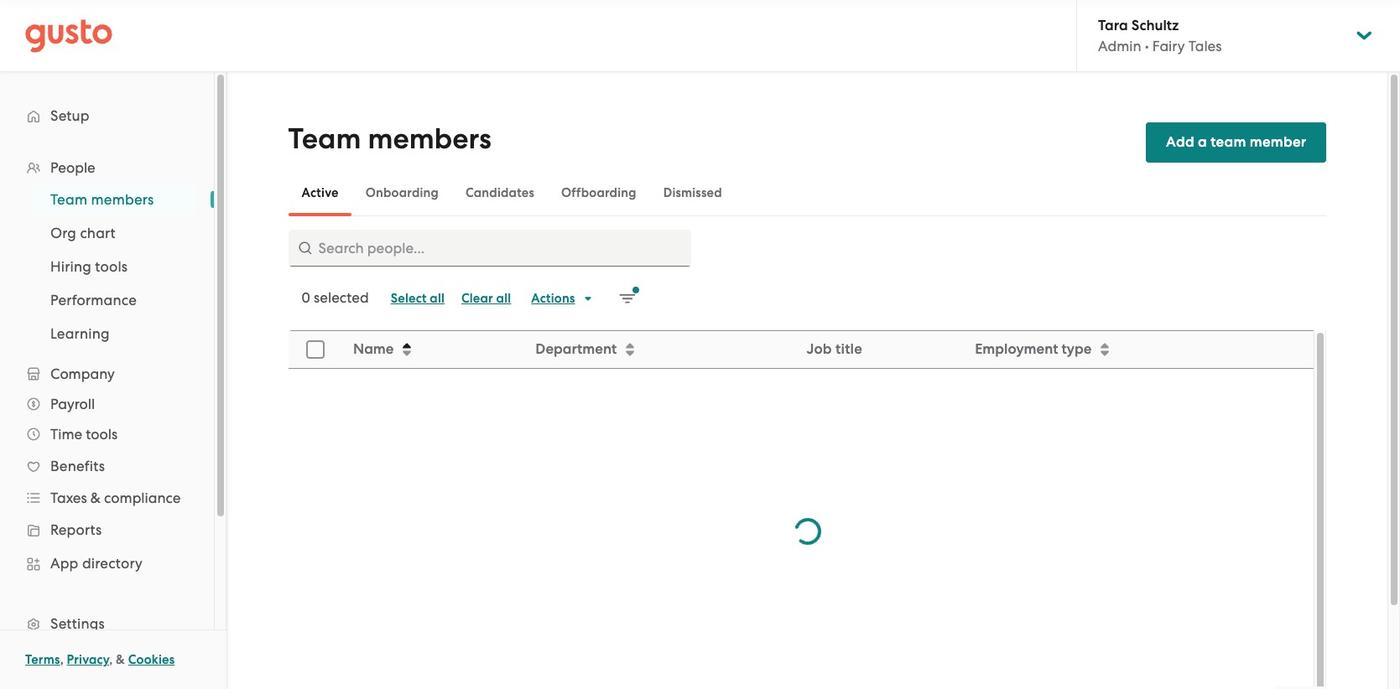 Task type: describe. For each thing, give the bounding box(es) containing it.
onboarding button
[[352, 173, 452, 213]]

name
[[353, 341, 394, 358]]

hiring
[[50, 259, 91, 275]]

company
[[50, 366, 115, 383]]

•
[[1145, 38, 1150, 55]]

cookies button
[[128, 650, 175, 671]]

new notifications image
[[619, 287, 639, 307]]

Search people... field
[[288, 230, 691, 267]]

setup
[[50, 107, 90, 124]]

tara
[[1099, 17, 1129, 34]]

hiring tools link
[[30, 252, 197, 282]]

taxes & compliance button
[[17, 483, 197, 514]]

0 selected status
[[302, 290, 369, 306]]

offboarding
[[562, 185, 637, 201]]

app
[[50, 556, 78, 572]]

reports link
[[17, 515, 197, 546]]

team members link
[[30, 185, 197, 215]]

employment type
[[975, 341, 1092, 358]]

candidates button
[[452, 173, 548, 213]]

1 vertical spatial &
[[116, 653, 125, 668]]

org
[[50, 225, 76, 242]]

job title
[[807, 341, 862, 358]]

admin
[[1099, 38, 1142, 55]]

add a team member
[[1167, 133, 1307, 151]]

team members tab list
[[288, 170, 1327, 217]]

name button
[[343, 332, 524, 368]]

tools for time tools
[[86, 426, 118, 443]]

hiring tools
[[50, 259, 128, 275]]

gusto navigation element
[[0, 72, 214, 690]]

fairy
[[1153, 38, 1186, 55]]

0
[[302, 290, 310, 306]]

active
[[302, 185, 339, 201]]

app directory link
[[17, 549, 197, 579]]

1 horizontal spatial team members
[[288, 122, 492, 156]]

department
[[535, 341, 617, 358]]

job
[[807, 341, 832, 358]]

schultz
[[1132, 17, 1179, 34]]

clear all
[[462, 291, 511, 306]]

payroll button
[[17, 389, 197, 420]]

1 , from the left
[[60, 653, 64, 668]]

home image
[[25, 19, 112, 52]]

1 horizontal spatial team
[[288, 122, 361, 156]]

all for clear all
[[497, 291, 511, 306]]

selected
[[314, 290, 369, 306]]

payroll
[[50, 396, 95, 413]]

department button
[[525, 332, 796, 368]]

reports
[[50, 522, 102, 539]]

cookies
[[128, 653, 175, 668]]

settings
[[50, 616, 105, 633]]

time tools
[[50, 426, 118, 443]]

employment
[[975, 341, 1058, 358]]

people
[[50, 159, 95, 176]]

org chart
[[50, 225, 116, 242]]



Task type: locate. For each thing, give the bounding box(es) containing it.
0 vertical spatial team members
[[288, 122, 492, 156]]

0 vertical spatial team
[[288, 122, 361, 156]]

benefits
[[50, 458, 105, 475]]

1 horizontal spatial all
[[497, 291, 511, 306]]

0 horizontal spatial all
[[430, 291, 445, 306]]

0 horizontal spatial team members
[[50, 191, 154, 208]]

chart
[[80, 225, 116, 242]]

terms , privacy , & cookies
[[25, 653, 175, 668]]

0 vertical spatial &
[[90, 490, 101, 507]]

2 list from the top
[[0, 183, 214, 351]]

directory
[[82, 556, 143, 572]]

1 vertical spatial members
[[91, 191, 154, 208]]

setup link
[[17, 101, 197, 131]]

all right clear
[[497, 291, 511, 306]]

settings link
[[17, 609, 197, 640]]

all right select
[[430, 291, 445, 306]]

members inside list
[[91, 191, 154, 208]]

select all button
[[382, 285, 453, 312]]

select all
[[391, 291, 445, 306]]

all
[[430, 291, 445, 306], [497, 291, 511, 306]]

people button
[[17, 153, 197, 183]]

team members up the onboarding
[[288, 122, 492, 156]]

1 horizontal spatial &
[[116, 653, 125, 668]]

a
[[1199, 133, 1208, 151]]

, down 'settings' link
[[109, 653, 113, 668]]

1 vertical spatial team members
[[50, 191, 154, 208]]

actions
[[532, 291, 575, 306]]

offboarding button
[[548, 173, 650, 213]]

tara schultz admin • fairy tales
[[1099, 17, 1222, 55]]

dismissed
[[664, 185, 723, 201]]

2 all from the left
[[497, 291, 511, 306]]

performance
[[50, 292, 137, 309]]

dismissed button
[[650, 173, 736, 213]]

,
[[60, 653, 64, 668], [109, 653, 113, 668]]

team members inside list
[[50, 191, 154, 208]]

members up the onboarding
[[368, 122, 492, 156]]

0 vertical spatial members
[[368, 122, 492, 156]]

taxes & compliance
[[50, 490, 181, 507]]

employment type button
[[965, 332, 1314, 368]]

team inside list
[[50, 191, 87, 208]]

& left cookies button at the bottom left of the page
[[116, 653, 125, 668]]

org chart link
[[30, 218, 197, 248]]

list
[[0, 153, 214, 690], [0, 183, 214, 351]]

type
[[1062, 341, 1092, 358]]

team
[[288, 122, 361, 156], [50, 191, 87, 208]]

benefits link
[[17, 452, 197, 482]]

0 selected
[[302, 290, 369, 306]]

tools for hiring tools
[[95, 259, 128, 275]]

tools inside dropdown button
[[86, 426, 118, 443]]

team members
[[288, 122, 492, 156], [50, 191, 154, 208]]

onboarding
[[366, 185, 439, 201]]

terms link
[[25, 653, 60, 668]]

team down people
[[50, 191, 87, 208]]

member
[[1250, 133, 1307, 151]]

loading… image
[[794, 519, 821, 546]]

members up org chart link
[[91, 191, 154, 208]]

0 horizontal spatial members
[[91, 191, 154, 208]]

title
[[836, 341, 862, 358]]

tools down payroll dropdown button
[[86, 426, 118, 443]]

members
[[368, 122, 492, 156], [91, 191, 154, 208]]

Select all rows on this page checkbox
[[297, 332, 334, 368]]

privacy
[[67, 653, 109, 668]]

tales
[[1189, 38, 1222, 55]]

1 vertical spatial tools
[[86, 426, 118, 443]]

add
[[1167, 133, 1195, 151]]

team
[[1211, 133, 1247, 151]]

actions button
[[523, 285, 602, 312]]

tools
[[95, 259, 128, 275], [86, 426, 118, 443]]

privacy link
[[67, 653, 109, 668]]

learning link
[[30, 319, 197, 349]]

performance link
[[30, 285, 197, 316]]

list containing team members
[[0, 183, 214, 351]]

& right 'taxes'
[[90, 490, 101, 507]]

list containing people
[[0, 153, 214, 690]]

0 horizontal spatial &
[[90, 490, 101, 507]]

learning
[[50, 326, 110, 342]]

compliance
[[104, 490, 181, 507]]

team up active button
[[288, 122, 361, 156]]

time
[[50, 426, 82, 443]]

company button
[[17, 359, 197, 389]]

taxes
[[50, 490, 87, 507]]

0 vertical spatial tools
[[95, 259, 128, 275]]

1 list from the top
[[0, 153, 214, 690]]

add a team member button
[[1147, 123, 1327, 163]]

tools up performance link
[[95, 259, 128, 275]]

&
[[90, 490, 101, 507], [116, 653, 125, 668]]

1 horizontal spatial members
[[368, 122, 492, 156]]

, left privacy
[[60, 653, 64, 668]]

& inside dropdown button
[[90, 490, 101, 507]]

0 horizontal spatial team
[[50, 191, 87, 208]]

app directory
[[50, 556, 143, 572]]

candidates
[[466, 185, 535, 201]]

1 horizontal spatial ,
[[109, 653, 113, 668]]

active button
[[288, 173, 352, 213]]

0 horizontal spatial ,
[[60, 653, 64, 668]]

1 vertical spatial team
[[50, 191, 87, 208]]

all for select all
[[430, 291, 445, 306]]

team members down the people dropdown button
[[50, 191, 154, 208]]

terms
[[25, 653, 60, 668]]

time tools button
[[17, 420, 197, 450]]

clear
[[462, 291, 493, 306]]

2 , from the left
[[109, 653, 113, 668]]

clear all button
[[453, 285, 520, 312]]

select
[[391, 291, 427, 306]]

1 all from the left
[[430, 291, 445, 306]]



Task type: vqa. For each thing, say whether or not it's contained in the screenshot.
"CLOSE" button
no



